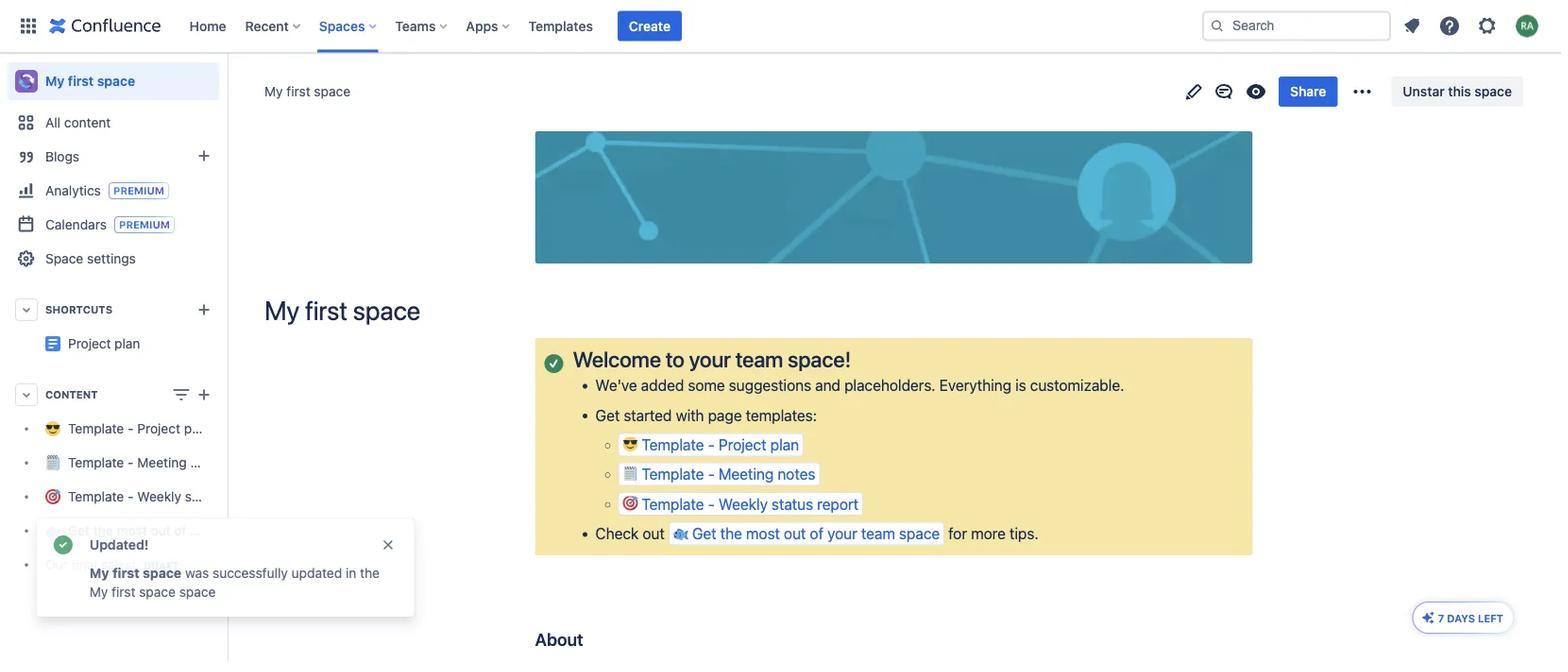 Task type: locate. For each thing, give the bounding box(es) containing it.
meeting up template - weekly status report "link"
[[137, 455, 187, 470]]

appswitcher icon image
[[17, 15, 40, 37]]

all
[[45, 115, 61, 130]]

template down with
[[642, 436, 704, 454]]

templates:
[[746, 406, 817, 424]]

status inside template - weekly status report button
[[772, 495, 814, 513]]

get the most out of your team space down template - weekly status report button
[[692, 525, 940, 543]]

report for template - weekly status report button
[[817, 495, 859, 513]]

project inside button
[[719, 436, 767, 454]]

out
[[151, 523, 171, 539], [643, 525, 665, 543], [784, 525, 806, 543]]

template - weekly status report up get the most out of your team space link
[[68, 489, 264, 505]]

template - meeting notes button
[[618, 463, 820, 486]]

weekly inside button
[[719, 495, 768, 513]]

out down template - weekly status report button
[[784, 525, 806, 543]]

to
[[666, 347, 685, 372]]

recent
[[245, 18, 289, 34]]

left
[[1479, 612, 1504, 625]]

1 horizontal spatial project plan
[[219, 328, 292, 344]]

confluence image
[[49, 15, 161, 37], [49, 15, 161, 37]]

0 vertical spatial premium image
[[108, 182, 169, 199]]

template - project plan image
[[45, 336, 60, 351]]

status for template - weekly status report "link"
[[185, 489, 223, 505]]

template right :dart: image
[[642, 495, 704, 513]]

template - meeting notes inside the space element
[[68, 455, 224, 470]]

analytics link
[[8, 174, 219, 208]]

report
[[226, 489, 264, 505], [817, 495, 859, 513]]

most down template - weekly status report "link"
[[117, 523, 147, 539]]

premium image inside calendars link
[[114, 216, 175, 233]]

get the most out of your team space inside tree
[[68, 523, 291, 539]]

the inside get the most out of your team space link
[[93, 523, 113, 539]]

2 horizontal spatial get
[[692, 525, 717, 543]]

0 horizontal spatial meeting
[[137, 455, 187, 470]]

- for template - project plan link
[[128, 421, 134, 436]]

template - meeting notes
[[68, 455, 224, 470], [642, 466, 816, 483]]

status inside template - weekly status report "link"
[[185, 489, 223, 505]]

status
[[185, 489, 223, 505], [772, 495, 814, 513]]

space inside tree
[[255, 523, 291, 539]]

get inside tree
[[68, 523, 90, 539]]

1 horizontal spatial get
[[596, 406, 620, 424]]

the for get the most out of your team space button
[[721, 525, 743, 543]]

meeting
[[137, 455, 187, 470], [719, 466, 774, 483]]

my first space link
[[8, 62, 219, 100], [265, 82, 351, 101]]

weekly down template - meeting notes button
[[719, 495, 768, 513]]

template down template - meeting notes link
[[68, 489, 124, 505]]

team for get the most out of your team space button
[[862, 525, 896, 543]]

template - project plan link
[[8, 412, 219, 446]]

my first space inside the space element
[[45, 73, 135, 89]]

1 horizontal spatial template - meeting notes
[[642, 466, 816, 483]]

0 horizontal spatial out
[[151, 523, 171, 539]]

my first space link down recent "dropdown button"
[[265, 82, 351, 101]]

template - project plan up template - meeting notes button
[[642, 436, 799, 454]]

started
[[624, 406, 672, 424]]

notes for template - meeting notes link
[[190, 455, 224, 470]]

calendars
[[45, 216, 107, 232]]

of down template - weekly status report button
[[810, 525, 824, 543]]

get down template - weekly status report button
[[692, 525, 717, 543]]

our final sales! draft
[[45, 557, 180, 572]]

template down template - project plan link
[[68, 455, 124, 470]]

unstar
[[1403, 84, 1445, 99]]

templates link
[[523, 11, 599, 41]]

0 horizontal spatial status
[[185, 489, 223, 505]]

out up the draft
[[151, 523, 171, 539]]

first inside the space element
[[68, 73, 94, 89]]

project plan link
[[8, 327, 292, 361], [68, 336, 140, 351]]

notes
[[190, 455, 224, 470], [778, 466, 816, 483]]

most inside get the most out of your team space button
[[746, 525, 780, 543]]

template - meeting notes up template - weekly status report button
[[642, 466, 816, 483]]

the down template - weekly status report button
[[721, 525, 743, 543]]

1 horizontal spatial notes
[[778, 466, 816, 483]]

your inside button
[[828, 525, 858, 543]]

share button
[[1279, 77, 1338, 107]]

your for get the most out of your team space button
[[828, 525, 858, 543]]

page
[[708, 406, 742, 424]]

out right check
[[643, 525, 665, 543]]

apps button
[[461, 11, 517, 41]]

of inside the space element
[[174, 523, 187, 539]]

0 horizontal spatial the
[[93, 523, 113, 539]]

the up our final sales! draft
[[93, 523, 113, 539]]

get up final
[[68, 523, 90, 539]]

report inside button
[[817, 495, 859, 513]]

teams
[[395, 18, 436, 34]]

get for get the most out of your team space link
[[68, 523, 90, 539]]

-
[[128, 421, 134, 436], [708, 436, 715, 454], [128, 455, 134, 470], [708, 466, 715, 483], [128, 489, 134, 505], [708, 495, 715, 513]]

1 horizontal spatial of
[[810, 525, 824, 543]]

2 horizontal spatial your
[[828, 525, 858, 543]]

2 horizontal spatial team
[[862, 525, 896, 543]]

get the most out of your team space up the draft
[[68, 523, 291, 539]]

plan
[[266, 328, 292, 344], [115, 336, 140, 351], [184, 421, 210, 436], [771, 436, 799, 454]]

report inside "link"
[[226, 489, 264, 505]]

7 days left
[[1439, 612, 1504, 625]]

0 horizontal spatial team
[[221, 523, 251, 539]]

- down get started with page templates:
[[708, 436, 715, 454]]

blogs link
[[8, 140, 219, 174]]

:dart: image
[[623, 496, 638, 511]]

recent button
[[240, 11, 308, 41]]

out inside the space element
[[151, 523, 171, 539]]

premium image
[[108, 182, 169, 199], [114, 216, 175, 233]]

create a blog image
[[193, 145, 215, 167]]

:notepad_spiral: image
[[623, 466, 638, 481]]

- up template - weekly status report "link"
[[128, 455, 134, 470]]

we've
[[596, 376, 637, 394]]

weekly for template - weekly status report "link"
[[137, 489, 181, 505]]

0 horizontal spatial report
[[226, 489, 264, 505]]

for more tips.
[[945, 525, 1039, 543]]

all content link
[[8, 106, 219, 140]]

notes down create a page image
[[190, 455, 224, 470]]

0 horizontal spatial get
[[68, 523, 90, 539]]

1 horizontal spatial weekly
[[719, 495, 768, 513]]

get for get the most out of your team space button
[[692, 525, 717, 543]]

0 horizontal spatial your
[[190, 523, 217, 539]]

0 horizontal spatial most
[[117, 523, 147, 539]]

out for get the most out of your team space link
[[151, 523, 171, 539]]

notes up get the most out of your team space button
[[778, 466, 816, 483]]

shortcuts
[[45, 304, 113, 316]]

1 horizontal spatial most
[[746, 525, 780, 543]]

0 horizontal spatial project plan
[[68, 336, 140, 351]]

template - weekly status report for template - weekly status report "link"
[[68, 489, 264, 505]]

tree containing template - project plan
[[8, 412, 291, 582]]

global element
[[11, 0, 1199, 52]]

- down template - meeting notes button
[[708, 495, 715, 513]]

template - meeting notes inside button
[[642, 466, 816, 483]]

your
[[689, 347, 731, 372], [190, 523, 217, 539], [828, 525, 858, 543]]

meeting for template - meeting notes button
[[719, 466, 774, 483]]

meeting inside tree
[[137, 455, 187, 470]]

7 days left button
[[1414, 603, 1514, 633]]

project plan
[[219, 328, 292, 344], [68, 336, 140, 351]]

template - meeting notes for template - meeting notes link
[[68, 455, 224, 470]]

template - project plan inside tree
[[68, 421, 210, 436]]

weekly inside "link"
[[137, 489, 181, 505]]

template - weekly status report inside button
[[642, 495, 859, 513]]

change view image
[[170, 384, 193, 406]]

template - project plan
[[68, 421, 210, 436], [642, 436, 799, 454]]

team inside get the most out of your team space link
[[221, 523, 251, 539]]

banner
[[0, 0, 1562, 53]]

welcome
[[573, 347, 661, 372]]

your for get the most out of your team space link
[[190, 523, 217, 539]]

of up the draft
[[174, 523, 187, 539]]

template for template - weekly status report button
[[642, 495, 704, 513]]

premium image up the space settings link
[[114, 216, 175, 233]]

of inside button
[[810, 525, 824, 543]]

0 horizontal spatial weekly
[[137, 489, 181, 505]]

your inside tree
[[190, 523, 217, 539]]

template - meeting notes link
[[8, 446, 224, 480]]

meeting up template - weekly status report button
[[719, 466, 774, 483]]

0 horizontal spatial notes
[[190, 455, 224, 470]]

get the most out of your team space button
[[669, 522, 945, 546]]

out inside button
[[784, 525, 806, 543]]

- up template - meeting notes link
[[128, 421, 134, 436]]

more actions image
[[1352, 80, 1374, 103]]

tree
[[8, 412, 291, 582]]

my first space
[[45, 73, 135, 89], [265, 84, 351, 99], [265, 295, 420, 326]]

template - meeting notes up template - weekly status report "link"
[[68, 455, 224, 470]]

most inside get the most out of your team space link
[[117, 523, 147, 539]]

of for get the most out of your team space button
[[810, 525, 824, 543]]

:dart: image
[[623, 496, 638, 511]]

banner containing home
[[0, 0, 1562, 53]]

weekly
[[137, 489, 181, 505], [719, 495, 768, 513]]

analytics
[[45, 182, 101, 198]]

settings
[[87, 251, 136, 266]]

share
[[1291, 84, 1327, 99]]

1 horizontal spatial the
[[721, 525, 743, 543]]

of for get the most out of your team space link
[[174, 523, 187, 539]]

create
[[629, 18, 671, 34]]

my up all
[[45, 73, 65, 89]]

Search field
[[1203, 11, 1392, 41]]

1 horizontal spatial report
[[817, 495, 859, 513]]

template - project plan up template - meeting notes link
[[68, 421, 210, 436]]

- down template - meeting notes link
[[128, 489, 134, 505]]

0 horizontal spatial get the most out of your team space
[[68, 523, 291, 539]]

sales!
[[101, 557, 136, 572]]

template
[[68, 421, 124, 436], [642, 436, 704, 454], [68, 455, 124, 470], [642, 466, 704, 483], [68, 489, 124, 505], [642, 495, 704, 513]]

get inside button
[[692, 525, 717, 543]]

2 horizontal spatial out
[[784, 525, 806, 543]]

report for template - weekly status report "link"
[[226, 489, 264, 505]]

0 horizontal spatial template - project plan
[[68, 421, 210, 436]]

project
[[219, 328, 262, 344], [68, 336, 111, 351], [137, 421, 181, 436], [719, 436, 767, 454]]

some
[[688, 376, 725, 394]]

notes inside the space element
[[190, 455, 224, 470]]

notes inside button
[[778, 466, 816, 483]]

space element
[[0, 53, 292, 662]]

get the most out of your team space
[[68, 523, 291, 539], [692, 525, 940, 543]]

add shortcut image
[[193, 299, 215, 321]]

unstar this space
[[1403, 84, 1513, 99]]

meeting inside button
[[719, 466, 774, 483]]

template - weekly status report link
[[8, 480, 264, 514]]

my
[[45, 73, 65, 89], [265, 84, 283, 99], [265, 295, 300, 326]]

template - weekly status report down template - meeting notes button
[[642, 495, 859, 513]]

:sunglasses: image
[[623, 436, 638, 451], [623, 436, 638, 451]]

team inside get the most out of your team space button
[[862, 525, 896, 543]]

the
[[93, 523, 113, 539], [721, 525, 743, 543]]

1 horizontal spatial meeting
[[719, 466, 774, 483]]

status up get the most out of your team space button
[[772, 495, 814, 513]]

get
[[596, 406, 620, 424], [68, 523, 90, 539], [692, 525, 717, 543]]

template - weekly status report inside "link"
[[68, 489, 264, 505]]

1 horizontal spatial team
[[736, 347, 784, 372]]

- inside "link"
[[128, 489, 134, 505]]

1 horizontal spatial template - project plan
[[642, 436, 799, 454]]

the inside get the most out of your team space button
[[721, 525, 743, 543]]

premium image inside analytics 'link'
[[108, 182, 169, 199]]

:fish: image
[[674, 525, 689, 541], [674, 525, 689, 541]]

template down content dropdown button
[[68, 421, 124, 436]]

0 horizontal spatial template - meeting notes
[[68, 455, 224, 470]]

template right :notepad_spiral: icon
[[642, 466, 704, 483]]

template - project plan inside button
[[642, 436, 799, 454]]

project inside tree
[[137, 421, 181, 436]]

0 horizontal spatial of
[[174, 523, 187, 539]]

get down we've
[[596, 406, 620, 424]]

- down the template - project plan button
[[708, 466, 715, 483]]

weekly up get the most out of your team space link
[[137, 489, 181, 505]]

placeholders.
[[845, 376, 936, 394]]

get the most out of your team space inside button
[[692, 525, 940, 543]]

template - weekly status report button
[[618, 492, 864, 516]]

welcome to your team space!
[[573, 347, 851, 372]]

most down template - weekly status report button
[[746, 525, 780, 543]]

1 horizontal spatial my first space link
[[265, 82, 351, 101]]

home link
[[184, 11, 232, 41]]

suggestions
[[729, 376, 812, 394]]

copy image
[[582, 628, 604, 651]]

most
[[117, 523, 147, 539], [746, 525, 780, 543]]

1 horizontal spatial get the most out of your team space
[[692, 525, 940, 543]]

my first space link up all content link
[[8, 62, 219, 100]]

my right collapse sidebar image
[[265, 84, 283, 99]]

0 horizontal spatial template - weekly status report
[[68, 489, 264, 505]]

template inside "link"
[[68, 489, 124, 505]]

1 horizontal spatial template - weekly status report
[[642, 495, 859, 513]]

premium image down blogs link
[[108, 182, 169, 199]]

status up get the most out of your team space link
[[185, 489, 223, 505]]

team
[[736, 347, 784, 372], [221, 523, 251, 539], [862, 525, 896, 543]]

of
[[174, 523, 187, 539], [810, 525, 824, 543]]

tips.
[[1010, 525, 1039, 543]]

1 horizontal spatial status
[[772, 495, 814, 513]]

space
[[97, 73, 135, 89], [314, 84, 351, 99], [1475, 84, 1513, 99], [353, 295, 420, 326], [255, 523, 291, 539], [899, 525, 940, 543]]

templates
[[529, 18, 593, 34]]

1 vertical spatial premium image
[[114, 216, 175, 233]]



Task type: vqa. For each thing, say whether or not it's contained in the screenshot.
the Premium Icon
yes



Task type: describe. For each thing, give the bounding box(es) containing it.
everything
[[940, 376, 1012, 394]]

space
[[45, 251, 83, 266]]

team for get the most out of your team space link
[[221, 523, 251, 539]]

get started with page templates:
[[596, 406, 817, 424]]

template - weekly status report for template - weekly status report button
[[642, 495, 859, 513]]

content
[[45, 389, 98, 401]]

:check_mark: image
[[545, 354, 564, 373]]

template for template - project plan link
[[68, 421, 124, 436]]

spaces button
[[314, 11, 384, 41]]

create link
[[618, 11, 682, 41]]

space settings
[[45, 251, 136, 266]]

notes for template - meeting notes button
[[778, 466, 816, 483]]

template for template - weekly status report "link"
[[68, 489, 124, 505]]

- for template - meeting notes button
[[708, 466, 715, 483]]

tree inside the space element
[[8, 412, 291, 582]]

our
[[45, 557, 68, 572]]

edit this page image
[[1183, 80, 1206, 103]]

premium image for analytics
[[108, 182, 169, 199]]

your profile and preferences image
[[1516, 15, 1539, 37]]

template - project plan for template - project plan link
[[68, 421, 210, 436]]

home
[[189, 18, 226, 34]]

premium image for calendars
[[114, 216, 175, 233]]

- for the template - project plan button
[[708, 436, 715, 454]]

final
[[71, 557, 97, 572]]

notification icon image
[[1401, 15, 1424, 37]]

content
[[64, 115, 111, 130]]

is
[[1016, 376, 1027, 394]]

spaces
[[319, 18, 365, 34]]

project plan link down shortcuts dropdown button
[[68, 336, 140, 351]]

most for get the most out of your team space button
[[746, 525, 780, 543]]

my inside the space element
[[45, 73, 65, 89]]

my right add shortcut icon
[[265, 295, 300, 326]]

all content
[[45, 115, 111, 130]]

:check_mark: image
[[545, 354, 564, 373]]

with
[[676, 406, 704, 424]]

- for template - meeting notes link
[[128, 455, 134, 470]]

draft
[[144, 560, 180, 572]]

days
[[1448, 612, 1476, 625]]

help icon image
[[1439, 15, 1462, 37]]

weekly for template - weekly status report button
[[719, 495, 768, 513]]

template - meeting notes for template - meeting notes button
[[642, 466, 816, 483]]

calendars link
[[8, 208, 219, 242]]

meeting for template - meeting notes link
[[137, 455, 187, 470]]

get the most out of your team space for get the most out of your team space link
[[68, 523, 291, 539]]

space settings link
[[8, 242, 219, 276]]

plan inside button
[[771, 436, 799, 454]]

customizable.
[[1031, 376, 1125, 394]]

get the most out of your team space link
[[8, 514, 291, 548]]

0 horizontal spatial my first space link
[[8, 62, 219, 100]]

teams button
[[390, 11, 455, 41]]

7
[[1439, 612, 1445, 625]]

search image
[[1210, 18, 1225, 34]]

template for the template - project plan button
[[642, 436, 704, 454]]

copy image
[[849, 348, 872, 370]]

more
[[971, 525, 1006, 543]]

added
[[641, 376, 684, 394]]

shortcuts button
[[8, 293, 219, 327]]

the for get the most out of your team space link
[[93, 523, 113, 539]]

project plan link up change view icon
[[8, 327, 292, 361]]

stop watching image
[[1245, 80, 1268, 103]]

out for get the most out of your team space button
[[784, 525, 806, 543]]

template - project plan for the template - project plan button
[[642, 436, 799, 454]]

content button
[[8, 378, 219, 412]]

unstar this space button
[[1392, 77, 1524, 107]]

and
[[816, 376, 841, 394]]

status for template - weekly status report button
[[772, 495, 814, 513]]

get the most out of your team space for get the most out of your team space button
[[692, 525, 940, 543]]

template - project plan button
[[618, 433, 804, 457]]

settings icon image
[[1477, 15, 1499, 37]]

we've added some suggestions and placeholders. everything is customizable.
[[596, 376, 1125, 394]]

collapse sidebar image
[[206, 62, 248, 100]]

most for get the most out of your team space link
[[117, 523, 147, 539]]

1 horizontal spatial your
[[689, 347, 731, 372]]

check out
[[596, 525, 669, 543]]

template for template - meeting notes button
[[642, 466, 704, 483]]

dismiss image
[[88, 538, 103, 553]]

create a page image
[[193, 384, 215, 406]]

premium icon image
[[1422, 610, 1437, 625]]

apps
[[466, 18, 498, 34]]

- for template - weekly status report button
[[708, 495, 715, 513]]

blogs
[[45, 149, 79, 164]]

this
[[1449, 84, 1472, 99]]

space!
[[788, 347, 851, 372]]

about
[[535, 630, 584, 650]]

1 horizontal spatial out
[[643, 525, 665, 543]]

- for template - weekly status report "link"
[[128, 489, 134, 505]]

template for template - meeting notes link
[[68, 455, 124, 470]]

:notepad_spiral: image
[[623, 466, 638, 481]]

check
[[596, 525, 639, 543]]

for
[[949, 525, 968, 543]]



